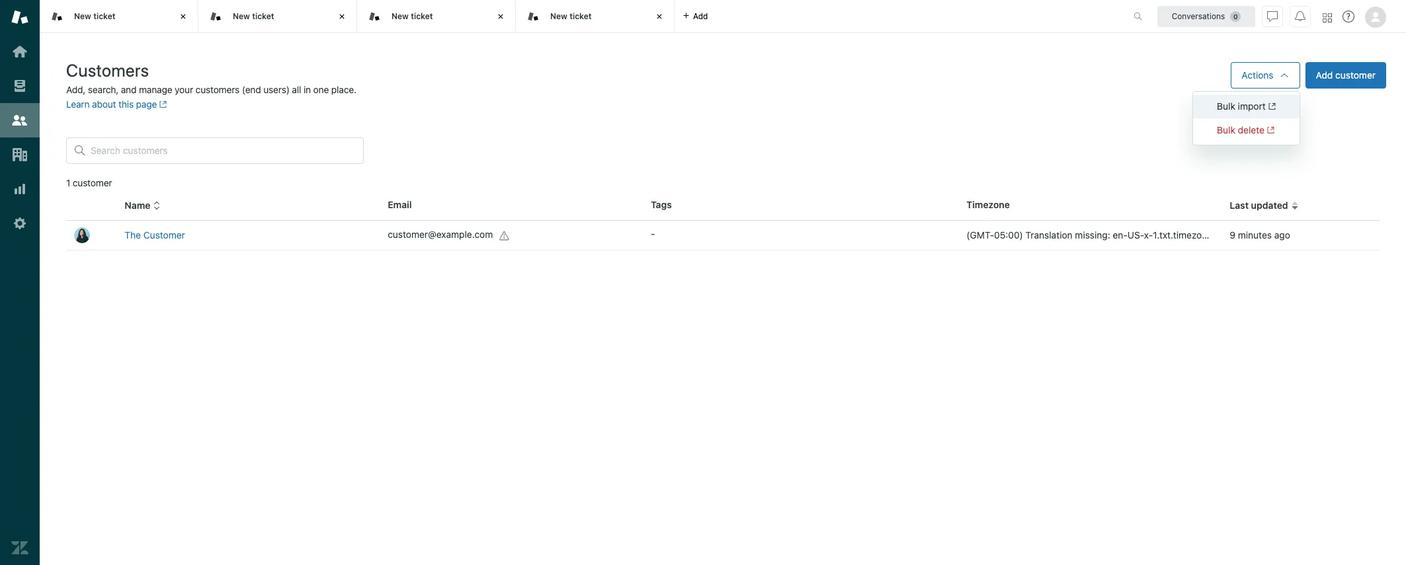 Task type: vqa. For each thing, say whether or not it's contained in the screenshot.
follow
no



Task type: locate. For each thing, give the bounding box(es) containing it.
2 new ticket from the left
[[233, 11, 274, 21]]

bulk for bulk import
[[1218, 101, 1236, 112]]

2 new from the left
[[233, 11, 250, 21]]

views image
[[11, 77, 28, 95]]

1 bulk from the top
[[1218, 101, 1236, 112]]

about
[[92, 99, 116, 110]]

manage
[[139, 84, 172, 95]]

customer
[[1336, 69, 1376, 81], [73, 177, 112, 189]]

last updated button
[[1230, 200, 1299, 212]]

add customer button
[[1306, 62, 1387, 89]]

add,
[[66, 84, 85, 95]]

the
[[125, 230, 141, 241]]

1 new ticket tab from the left
[[40, 0, 199, 33]]

1 horizontal spatial (opens in a new tab) image
[[1266, 103, 1277, 111]]

close image
[[177, 10, 190, 23], [494, 10, 508, 23], [653, 10, 666, 23]]

9
[[1230, 230, 1236, 241]]

bulk left 'delete'
[[1218, 124, 1236, 136]]

ago
[[1275, 230, 1291, 241]]

(opens in a new tab) image
[[157, 101, 167, 109], [1266, 103, 1277, 111]]

1 horizontal spatial close image
[[494, 10, 508, 23]]

close image
[[336, 10, 349, 23]]

1 new from the left
[[74, 11, 91, 21]]

tabs tab list
[[40, 0, 1120, 33]]

(opens in a new tab) image down 'manage'
[[157, 101, 167, 109]]

(opens in a new tab) image inside the bulk import 'link'
[[1266, 103, 1277, 111]]

organizations image
[[11, 146, 28, 163]]

0 vertical spatial customer
[[1336, 69, 1376, 81]]

new
[[74, 11, 91, 21], [233, 11, 250, 21], [392, 11, 409, 21], [551, 11, 568, 21]]

new for 3rd new ticket tab from the left
[[392, 11, 409, 21]]

tags
[[651, 199, 672, 210]]

actions button
[[1232, 62, 1301, 89]]

(opens in a new tab) image inside learn about this page link
[[157, 101, 167, 109]]

0 horizontal spatial customer
[[73, 177, 112, 189]]

1 vertical spatial bulk
[[1218, 124, 1236, 136]]

customer right 1
[[73, 177, 112, 189]]

conversations
[[1172, 11, 1226, 21]]

customer inside add customer "button"
[[1336, 69, 1376, 81]]

0 horizontal spatial (opens in a new tab) image
[[157, 101, 167, 109]]

3 new ticket tab from the left
[[357, 0, 516, 33]]

3 new ticket from the left
[[392, 11, 433, 21]]

1 vertical spatial customer
[[73, 177, 112, 189]]

conversations button
[[1158, 6, 1256, 27]]

customers
[[66, 60, 149, 80]]

ticket
[[93, 11, 115, 21], [252, 11, 274, 21], [411, 11, 433, 21], [570, 11, 592, 21]]

0 horizontal spatial close image
[[177, 10, 190, 23]]

reporting image
[[11, 181, 28, 198]]

new ticket tab
[[40, 0, 199, 33], [199, 0, 357, 33], [357, 0, 516, 33], [516, 0, 675, 33]]

add
[[694, 11, 708, 21]]

add button
[[675, 0, 716, 32]]

1 new ticket from the left
[[74, 11, 115, 21]]

-
[[651, 228, 655, 240]]

updated
[[1252, 200, 1289, 211]]

x-
[[1145, 230, 1154, 241]]

admin image
[[11, 215, 28, 232]]

bulk delete link
[[1218, 124, 1275, 136]]

in
[[304, 84, 311, 95]]

bulk
[[1218, 101, 1236, 112], [1218, 124, 1236, 136]]

0 vertical spatial bulk
[[1218, 101, 1236, 112]]

menu
[[1193, 91, 1301, 146]]

one
[[313, 84, 329, 95]]

2 close image from the left
[[494, 10, 508, 23]]

name button
[[125, 200, 161, 212]]

bulk left import
[[1218, 101, 1236, 112]]

2 horizontal spatial close image
[[653, 10, 666, 23]]

new for 2nd new ticket tab
[[233, 11, 250, 21]]

3 close image from the left
[[653, 10, 666, 23]]

1 horizontal spatial customer
[[1336, 69, 1376, 81]]

(opens in a new tab) image for learn about this page
[[157, 101, 167, 109]]

4 new from the left
[[551, 11, 568, 21]]

4 new ticket from the left
[[551, 11, 592, 21]]

05:00)
[[995, 230, 1024, 241]]

2 bulk from the top
[[1218, 124, 1236, 136]]

4 ticket from the left
[[570, 11, 592, 21]]

(gmt-05:00) translation missing: en-us-x-1.txt.timezone.america_new_york
[[967, 230, 1296, 241]]

new for 4th new ticket tab from right
[[74, 11, 91, 21]]

new ticket
[[74, 11, 115, 21], [233, 11, 274, 21], [392, 11, 433, 21], [551, 11, 592, 21]]

the customer
[[125, 230, 185, 241]]

timezone
[[967, 199, 1010, 210]]

3 new from the left
[[392, 11, 409, 21]]

new ticket for first close image from left
[[74, 11, 115, 21]]

get help image
[[1343, 11, 1355, 22]]

(opens in a new tab) image up (opens in a new tab) icon
[[1266, 103, 1277, 111]]

customer for add customer
[[1336, 69, 1376, 81]]

bulk delete
[[1218, 124, 1265, 136]]

bulk import link
[[1218, 101, 1277, 112]]

1
[[66, 177, 70, 189]]

(opens in a new tab) image
[[1265, 127, 1275, 134]]

2 ticket from the left
[[252, 11, 274, 21]]

3 ticket from the left
[[411, 11, 433, 21]]

new ticket for first close image from the right
[[551, 11, 592, 21]]

customers add, search, and manage your customers (end users) all in one place.
[[66, 60, 357, 95]]

zendesk image
[[11, 540, 28, 557]]

customers image
[[11, 112, 28, 129]]

this
[[119, 99, 134, 110]]

(end
[[242, 84, 261, 95]]

customer right add
[[1336, 69, 1376, 81]]



Task type: describe. For each thing, give the bounding box(es) containing it.
minutes
[[1239, 230, 1273, 241]]

new for 4th new ticket tab from the left
[[551, 11, 568, 21]]

missing:
[[1076, 230, 1111, 241]]

zendesk products image
[[1324, 13, 1333, 22]]

import
[[1239, 101, 1266, 112]]

9 minutes ago
[[1230, 230, 1291, 241]]

(gmt-
[[967, 230, 995, 241]]

us-
[[1128, 230, 1145, 241]]

learn about this page link
[[66, 99, 167, 110]]

button displays agent's chat status as invisible. image
[[1268, 11, 1279, 22]]

bulk import
[[1218, 101, 1266, 112]]

add customer
[[1317, 69, 1376, 81]]

Search customers field
[[91, 145, 355, 157]]

notifications image
[[1296, 11, 1306, 22]]

page
[[136, 99, 157, 110]]

translation
[[1026, 230, 1073, 241]]

1 close image from the left
[[177, 10, 190, 23]]

unverified email image
[[500, 231, 510, 241]]

1 customer
[[66, 177, 112, 189]]

actions
[[1242, 69, 1274, 81]]

customer
[[143, 230, 185, 241]]

learn
[[66, 99, 90, 110]]

the customer link
[[125, 230, 185, 241]]

place.
[[331, 84, 357, 95]]

customer@example.com
[[388, 229, 493, 240]]

name
[[125, 200, 151, 211]]

delete
[[1239, 124, 1265, 136]]

get started image
[[11, 43, 28, 60]]

menu containing bulk import
[[1193, 91, 1301, 146]]

customer for 1 customer
[[73, 177, 112, 189]]

search,
[[88, 84, 119, 95]]

learn about this page
[[66, 99, 157, 110]]

all
[[292, 84, 301, 95]]

4 new ticket tab from the left
[[516, 0, 675, 33]]

add
[[1317, 69, 1334, 81]]

1 ticket from the left
[[93, 11, 115, 21]]

email
[[388, 199, 412, 210]]

and
[[121, 84, 137, 95]]

customers
[[196, 84, 240, 95]]

bulk for bulk delete
[[1218, 124, 1236, 136]]

last updated
[[1230, 200, 1289, 211]]

users)
[[264, 84, 290, 95]]

main element
[[0, 0, 40, 566]]

en-
[[1113, 230, 1128, 241]]

1.txt.timezone.america_new_york
[[1154, 230, 1296, 241]]

your
[[175, 84, 193, 95]]

last
[[1230, 200, 1249, 211]]

2 new ticket tab from the left
[[199, 0, 357, 33]]

new ticket for second close image from the right
[[392, 11, 433, 21]]

zendesk support image
[[11, 9, 28, 26]]

new ticket for close icon
[[233, 11, 274, 21]]

(opens in a new tab) image for bulk import
[[1266, 103, 1277, 111]]



